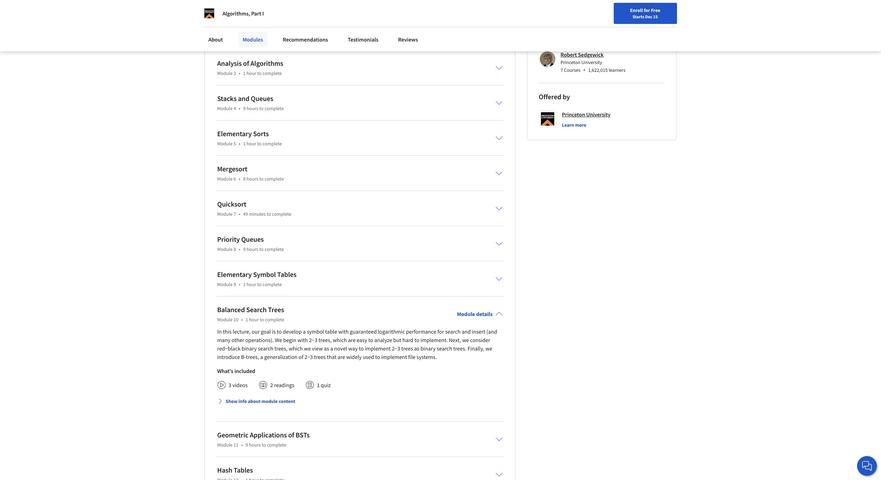 Task type: describe. For each thing, give the bounding box(es) containing it.
insert
[[472, 328, 486, 335]]

hour for of
[[247, 70, 257, 76]]

view
[[312, 345, 323, 352]]

2
[[270, 382, 273, 389]]

9 inside priority queues module 8 • 9 hours to complete
[[243, 246, 246, 252]]

to inside geometric applications of bsts module 11 • 9 hours to complete
[[262, 442, 266, 448]]

easy
[[357, 337, 368, 344]]

university inside robert sedgewick princeton university 7 courses • 1,622,015 learners
[[582, 59, 603, 65]]

hard
[[403, 337, 414, 344]]

• inside the balanced search trees module 10 • 1 hour to complete
[[241, 316, 243, 323]]

in this lecture, our goal is to develop a symbol table with guaranteed logarithmic performance for search and insert (and many other operations). we begin with 2−3 trees, which are easy to analyze but hard to implement. next, we consider red−black binary search trees, which we view as a novel way to implement 2−3 trees as binary search trees. finally, we introduce b-trees, a generalization of 2−3 trees that are widely used to implement file systems.
[[217, 328, 498, 361]]

included
[[235, 368, 255, 375]]

bsts
[[296, 431, 310, 439]]

• inside stacks and queues module 4 • 9 hours to complete
[[239, 105, 241, 112]]

learn
[[563, 122, 575, 128]]

way
[[349, 345, 358, 352]]

of inside analysis of algorithms module 3 • 1 hour to complete
[[243, 59, 249, 68]]

3 videos
[[229, 382, 248, 389]]

free
[[652, 7, 661, 13]]

queues inside priority queues module 8 • 9 hours to complete
[[241, 235, 264, 244]]

9 inside geometric applications of bsts module 11 • 9 hours to complete
[[246, 442, 248, 448]]

applications
[[250, 431, 287, 439]]

develop
[[283, 328, 302, 335]]

b-
[[241, 353, 246, 361]]

2 vertical spatial university
[[587, 111, 611, 118]]

2 vertical spatial 2−3
[[305, 353, 313, 361]]

49
[[243, 211, 248, 217]]

of inside in this lecture, our goal is to develop a symbol table with guaranteed logarithmic performance for search and insert (and many other operations). we begin with 2−3 trees, which are easy to analyze but hard to implement. next, we consider red−black binary search trees, which we view as a novel way to implement 2−3 trees as binary search trees. finally, we introduce b-trees, a generalization of 2−3 trees that are widely used to implement file systems.
[[299, 353, 304, 361]]

geometric
[[217, 431, 249, 439]]

module inside priority queues module 8 • 9 hours to complete
[[217, 246, 233, 252]]

guaranteed
[[350, 328, 377, 335]]

quicksort module 7 • 49 minutes to complete
[[217, 200, 292, 217]]

0 vertical spatial implement
[[365, 345, 391, 352]]

complete inside analysis of algorithms module 3 • 1 hour to complete
[[263, 70, 282, 76]]

to right the easy
[[369, 337, 374, 344]]

1 vertical spatial with
[[298, 337, 308, 344]]

module inside analysis of algorithms module 3 • 1 hour to complete
[[217, 70, 233, 76]]

kevin wayne image
[[540, 19, 556, 35]]

0 vertical spatial 2−3
[[309, 337, 318, 344]]

15
[[654, 14, 658, 19]]

0 horizontal spatial are
[[338, 353, 345, 361]]

to right is on the left bottom of the page
[[277, 328, 282, 335]]

8 inside priority queues module 8 • 9 hours to complete
[[234, 246, 236, 252]]

modules
[[243, 36, 263, 43]]

reviews
[[399, 36, 418, 43]]

readings
[[274, 382, 295, 389]]

0 vertical spatial university
[[582, 27, 603, 33]]

details
[[477, 311, 493, 318]]

to inside the quicksort module 7 • 49 minutes to complete
[[267, 211, 271, 217]]

about link
[[204, 32, 227, 47]]

2 as from the left
[[415, 345, 420, 352]]

module details
[[457, 311, 493, 318]]

and inside in this lecture, our goal is to develop a symbol table with guaranteed logarithmic performance for search and insert (and many other operations). we begin with 2−3 trees, which are easy to analyze but hard to implement. next, we consider red−black binary search trees, which we view as a novel way to implement 2−3 trees as binary search trees. finally, we introduce b-trees, a generalization of 2−3 trees that are widely used to implement file systems.
[[462, 328, 471, 335]]

sedgewick
[[579, 51, 604, 58]]

career
[[697, 8, 710, 14]]

2 readings
[[270, 382, 295, 389]]

search down implement.
[[437, 345, 453, 352]]

algorithms,
[[223, 10, 250, 17]]

1 quiz
[[317, 382, 331, 389]]

goal
[[261, 328, 271, 335]]

about
[[248, 398, 261, 405]]

5
[[234, 140, 236, 147]]

search
[[246, 305, 267, 314]]

i
[[263, 10, 264, 17]]

enroll
[[631, 7, 643, 13]]

content
[[279, 398, 296, 405]]

to inside mergesort module 6 • 8 hours to complete
[[260, 176, 264, 182]]

module inside elementary sorts module 5 • 1 hour to complete
[[217, 140, 233, 147]]

but
[[394, 337, 402, 344]]

search down operations).
[[258, 345, 274, 352]]

0 vertical spatial which
[[333, 337, 347, 344]]

module left the details
[[457, 311, 476, 318]]

princeton inside princeton university link
[[563, 111, 586, 118]]

new
[[686, 8, 696, 14]]

balanced
[[217, 305, 245, 314]]

module inside geometric applications of bsts module 11 • 9 hours to complete
[[217, 442, 233, 448]]

robert
[[561, 51, 577, 58]]

testimonials
[[348, 36, 379, 43]]

your
[[676, 8, 685, 14]]

1,665 ratings )
[[605, 2, 633, 9]]

2 horizontal spatial we
[[486, 345, 493, 352]]

elementary for elementary sorts
[[217, 129, 252, 138]]

for inside in this lecture, our goal is to develop a symbol table with guaranteed logarithmic performance for search and insert (and many other operations). we begin with 2−3 trees, which are easy to analyze but hard to implement. next, we consider red−black binary search trees, which we view as a novel way to implement 2−3 trees as binary search trees. finally, we introduce b-trees, a generalization of 2−3 trees that are widely used to implement file systems.
[[438, 328, 444, 335]]

learn more button
[[563, 121, 587, 129]]

robert sedgewick link
[[561, 51, 604, 58]]

more
[[576, 122, 587, 128]]

enroll for free starts dec 15
[[631, 7, 661, 19]]

0 horizontal spatial trees
[[314, 353, 326, 361]]

1 vertical spatial princeton university
[[563, 111, 611, 118]]

1 horizontal spatial are
[[348, 337, 356, 344]]

0 horizontal spatial we
[[304, 345, 311, 352]]

used
[[363, 353, 374, 361]]

operations).
[[246, 337, 274, 344]]

find your new career
[[666, 8, 710, 14]]

show info about module content button
[[215, 395, 298, 408]]

module inside the balanced search trees module 10 • 1 hour to complete
[[217, 316, 233, 323]]

1,665
[[605, 2, 616, 9]]

courses
[[565, 67, 581, 73]]

is
[[272, 328, 276, 335]]

)
[[631, 2, 633, 9]]

4
[[234, 105, 236, 112]]

elementary symbol tables module 9 • 1 hour to complete
[[217, 270, 297, 288]]

complete inside mergesort module 6 • 8 hours to complete
[[265, 176, 284, 182]]

tables inside elementary symbol tables module 9 • 1 hour to complete
[[278, 270, 297, 279]]

3 inside analysis of algorithms module 3 • 1 hour to complete
[[234, 70, 236, 76]]

our
[[252, 328, 260, 335]]

module inside mergesort module 6 • 8 hours to complete
[[217, 176, 233, 182]]

7 inside robert sedgewick princeton university 7 courses • 1,622,015 learners
[[561, 67, 564, 73]]

to inside priority queues module 8 • 9 hours to complete
[[260, 246, 264, 252]]

table
[[326, 328, 337, 335]]

algorithms
[[251, 59, 283, 68]]

8 inside mergesort module 6 • 8 hours to complete
[[243, 176, 246, 182]]

complete inside stacks and queues module 4 • 9 hours to complete
[[265, 105, 284, 112]]

many
[[217, 337, 231, 344]]

analysis
[[217, 59, 242, 68]]

module
[[262, 398, 278, 405]]

begin
[[283, 337, 297, 344]]

9 inside elementary symbol tables module 9 • 1 hour to complete
[[234, 281, 236, 288]]

what's
[[217, 368, 234, 375]]

hours inside priority queues module 8 • 9 hours to complete
[[247, 246, 259, 252]]

in
[[217, 328, 222, 335]]

• inside mergesort module 6 • 8 hours to complete
[[239, 176, 241, 182]]

mergesort
[[217, 164, 248, 173]]

complete inside geometric applications of bsts module 11 • 9 hours to complete
[[267, 442, 287, 448]]

chat with us image
[[862, 460, 873, 472]]

systems.
[[417, 353, 437, 361]]

generalization
[[264, 353, 298, 361]]

symbol
[[253, 270, 276, 279]]

0 horizontal spatial a
[[260, 353, 263, 361]]

complete inside the quicksort module 7 • 49 minutes to complete
[[272, 211, 292, 217]]

what's included
[[217, 368, 255, 375]]



Task type: locate. For each thing, give the bounding box(es) containing it.
0 vertical spatial trees
[[402, 345, 413, 352]]

hour inside the balanced search trees module 10 • 1 hour to complete
[[249, 316, 259, 323]]

search
[[446, 328, 461, 335], [258, 345, 274, 352], [437, 345, 453, 352]]

as
[[324, 345, 329, 352], [415, 345, 420, 352]]

offered
[[539, 92, 562, 101]]

to down search
[[260, 316, 264, 323]]

module left the 10
[[217, 316, 233, 323]]

university up sedgewick
[[582, 27, 603, 33]]

hash tables button
[[212, 461, 509, 480]]

• inside elementary sorts module 5 • 1 hour to complete
[[239, 140, 241, 147]]

1 as from the left
[[324, 345, 329, 352]]

0 vertical spatial 3
[[234, 70, 236, 76]]

1 vertical spatial university
[[582, 59, 603, 65]]

other
[[232, 337, 244, 344]]

hour inside elementary symbol tables module 9 • 1 hour to complete
[[247, 281, 257, 288]]

of right generalization
[[299, 353, 304, 361]]

2 horizontal spatial trees,
[[319, 337, 332, 344]]

consider
[[470, 337, 491, 344]]

a down operations).
[[260, 353, 263, 361]]

stacks and queues module 4 • 9 hours to complete
[[217, 94, 284, 112]]

1 right the 10
[[246, 316, 248, 323]]

1 horizontal spatial 7
[[561, 67, 564, 73]]

recommendations
[[283, 36, 328, 43]]

trees down view
[[314, 353, 326, 361]]

module down quicksort
[[217, 211, 233, 217]]

learners
[[609, 67, 626, 73]]

0 vertical spatial princeton university
[[561, 27, 603, 33]]

red−black
[[217, 345, 241, 352]]

princeton inside robert sedgewick princeton university 7 courses • 1,622,015 learners
[[561, 59, 581, 65]]

analysis of algorithms module 3 • 1 hour to complete
[[217, 59, 283, 76]]

to inside the balanced search trees module 10 • 1 hour to complete
[[260, 316, 264, 323]]

1 vertical spatial 2−3
[[392, 345, 401, 352]]

0 horizontal spatial with
[[298, 337, 308, 344]]

3 left the videos
[[229, 382, 231, 389]]

0 horizontal spatial as
[[324, 345, 329, 352]]

to right minutes
[[267, 211, 271, 217]]

None search field
[[100, 4, 269, 18]]

tables right hash
[[234, 466, 253, 475]]

module up balanced
[[217, 281, 233, 288]]

university
[[582, 27, 603, 33], [582, 59, 603, 65], [587, 111, 611, 118]]

1 horizontal spatial with
[[339, 328, 349, 335]]

1 vertical spatial of
[[299, 353, 304, 361]]

9 up balanced
[[234, 281, 236, 288]]

implement
[[365, 345, 391, 352], [382, 353, 407, 361]]

• inside elementary symbol tables module 9 • 1 hour to complete
[[239, 281, 241, 288]]

8 down the priority
[[234, 246, 236, 252]]

1 vertical spatial tables
[[234, 466, 253, 475]]

1 vertical spatial elementary
[[217, 270, 252, 279]]

1 right the '5'
[[243, 140, 246, 147]]

1 vertical spatial implement
[[382, 353, 407, 361]]

search up the next,
[[446, 328, 461, 335]]

1 horizontal spatial 8
[[243, 176, 246, 182]]

robert sedgewick image
[[540, 51, 556, 67]]

hours up symbol
[[247, 246, 259, 252]]

2−3 down view
[[305, 353, 313, 361]]

elementary inside elementary sorts module 5 • 1 hour to complete
[[217, 129, 252, 138]]

we up the "trees." on the bottom of page
[[463, 337, 469, 344]]

trees,
[[319, 337, 332, 344], [275, 345, 288, 352], [246, 353, 259, 361]]

trees, up generalization
[[275, 345, 288, 352]]

hours right 6
[[247, 176, 259, 182]]

for inside enroll for free starts dec 15
[[644, 7, 651, 13]]

1 left the quiz
[[317, 382, 320, 389]]

1 horizontal spatial of
[[289, 431, 295, 439]]

trees
[[402, 345, 413, 352], [314, 353, 326, 361]]

0 vertical spatial a
[[303, 328, 306, 335]]

hour down the algorithms
[[247, 70, 257, 76]]

hash
[[217, 466, 233, 475]]

complete inside priority queues module 8 • 9 hours to complete
[[265, 246, 284, 252]]

minutes
[[249, 211, 266, 217]]

0 horizontal spatial 3
[[229, 382, 231, 389]]

quicksort
[[217, 200, 247, 208]]

by
[[563, 92, 571, 101]]

7 inside the quicksort module 7 • 49 minutes to complete
[[234, 211, 236, 217]]

with
[[339, 328, 349, 335], [298, 337, 308, 344]]

for up implement.
[[438, 328, 444, 335]]

1 vertical spatial trees
[[314, 353, 326, 361]]

with right table
[[339, 328, 349, 335]]

0 horizontal spatial tables
[[234, 466, 253, 475]]

hour down symbol
[[247, 281, 257, 288]]

7 left courses
[[561, 67, 564, 73]]

and
[[238, 94, 250, 103], [462, 328, 471, 335]]

queues down analysis of algorithms module 3 • 1 hour to complete
[[251, 94, 274, 103]]

to right used
[[376, 353, 380, 361]]

9 right 4
[[243, 105, 246, 112]]

9 up elementary symbol tables module 9 • 1 hour to complete
[[243, 246, 246, 252]]

• right the 10
[[241, 316, 243, 323]]

hour for symbol
[[247, 281, 257, 288]]

• down analysis
[[239, 70, 241, 76]]

1 vertical spatial 7
[[234, 211, 236, 217]]

quiz
[[321, 382, 331, 389]]

hours inside mergesort module 6 • 8 hours to complete
[[247, 176, 259, 182]]

0 vertical spatial queues
[[251, 94, 274, 103]]

module left 11
[[217, 442, 233, 448]]

hour inside analysis of algorithms module 3 • 1 hour to complete
[[247, 70, 257, 76]]

(and
[[487, 328, 498, 335]]

• inside priority queues module 8 • 9 hours to complete
[[239, 246, 241, 252]]

hours right 4
[[247, 105, 259, 112]]

2−3 down but at the left bottom of the page
[[392, 345, 401, 352]]

princeton university image
[[204, 8, 214, 18]]

princeton university link
[[563, 110, 611, 119]]

finally,
[[468, 345, 485, 352]]

0 vertical spatial with
[[339, 328, 349, 335]]

are down novel
[[338, 353, 345, 361]]

module inside the quicksort module 7 • 49 minutes to complete
[[217, 211, 233, 217]]

elementary sorts module 5 • 1 hour to complete
[[217, 129, 282, 147]]

to right 6
[[260, 176, 264, 182]]

1 vertical spatial for
[[438, 328, 444, 335]]

1 horizontal spatial and
[[462, 328, 471, 335]]

1 horizontal spatial 3
[[234, 70, 236, 76]]

complete inside the balanced search trees module 10 • 1 hour to complete
[[265, 316, 285, 323]]

9
[[243, 105, 246, 112], [243, 246, 246, 252], [234, 281, 236, 288], [246, 442, 248, 448]]

of inside geometric applications of bsts module 11 • 9 hours to complete
[[289, 431, 295, 439]]

• inside the quicksort module 7 • 49 minutes to complete
[[239, 211, 241, 217]]

0 vertical spatial 7
[[561, 67, 564, 73]]

1 for analysis
[[243, 70, 246, 76]]

1 vertical spatial are
[[338, 353, 345, 361]]

recommendations link
[[279, 32, 333, 47]]

1 for elementary
[[243, 281, 246, 288]]

trees down hard
[[402, 345, 413, 352]]

0 horizontal spatial of
[[243, 59, 249, 68]]

0 vertical spatial elementary
[[217, 129, 252, 138]]

and left "insert"
[[462, 328, 471, 335]]

3
[[234, 70, 236, 76], [229, 382, 231, 389]]

2 horizontal spatial of
[[299, 353, 304, 361]]

0 vertical spatial 8
[[243, 176, 246, 182]]

princeton up learn more button
[[563, 111, 586, 118]]

0 horizontal spatial binary
[[242, 345, 257, 352]]

this
[[223, 328, 232, 335]]

videos
[[233, 382, 248, 389]]

1 horizontal spatial as
[[415, 345, 420, 352]]

hour down search
[[249, 316, 259, 323]]

logarithmic
[[378, 328, 405, 335]]

binary up b-
[[242, 345, 257, 352]]

0 vertical spatial trees,
[[319, 337, 332, 344]]

module inside stacks and queues module 4 • 9 hours to complete
[[217, 105, 233, 112]]

2 vertical spatial trees,
[[246, 353, 259, 361]]

• right the '5'
[[239, 140, 241, 147]]

next,
[[449, 337, 461, 344]]

1 inside elementary symbol tables module 9 • 1 hour to complete
[[243, 281, 246, 288]]

to right hard
[[415, 337, 420, 344]]

8 right 6
[[243, 176, 246, 182]]

that
[[327, 353, 337, 361]]

for up dec
[[644, 7, 651, 13]]

hour inside elementary sorts module 5 • 1 hour to complete
[[247, 140, 257, 147]]

1 up stacks and queues module 4 • 9 hours to complete
[[243, 70, 246, 76]]

to up sorts
[[260, 105, 264, 112]]

stacks
[[217, 94, 237, 103]]

as right view
[[324, 345, 329, 352]]

binary up "systems."
[[421, 345, 436, 352]]

1 inside analysis of algorithms module 3 • 1 hour to complete
[[243, 70, 246, 76]]

elementary inside elementary symbol tables module 9 • 1 hour to complete
[[217, 270, 252, 279]]

find
[[666, 8, 675, 14]]

tables inside dropdown button
[[234, 466, 253, 475]]

0 horizontal spatial trees,
[[246, 353, 259, 361]]

0 horizontal spatial 8
[[234, 246, 236, 252]]

of left bsts
[[289, 431, 295, 439]]

1 vertical spatial which
[[289, 345, 303, 352]]

• down the priority
[[239, 246, 241, 252]]

• left 49
[[239, 211, 241, 217]]

we left view
[[304, 345, 311, 352]]

• inside robert sedgewick princeton university 7 courses • 1,622,015 learners
[[584, 66, 586, 74]]

princeton up courses
[[561, 59, 581, 65]]

1 vertical spatial trees,
[[275, 345, 288, 352]]

to
[[258, 70, 262, 76], [260, 105, 264, 112], [258, 140, 262, 147], [260, 176, 264, 182], [267, 211, 271, 217], [260, 246, 264, 252], [258, 281, 262, 288], [260, 316, 264, 323], [277, 328, 282, 335], [369, 337, 374, 344], [415, 337, 420, 344], [359, 345, 364, 352], [376, 353, 380, 361], [262, 442, 266, 448]]

complete inside elementary sorts module 5 • 1 hour to complete
[[263, 140, 282, 147]]

we
[[275, 337, 282, 344]]

with right the begin
[[298, 337, 308, 344]]

1 binary from the left
[[242, 345, 257, 352]]

2−3
[[309, 337, 318, 344], [392, 345, 401, 352], [305, 353, 313, 361]]

hours inside geometric applications of bsts module 11 • 9 hours to complete
[[249, 442, 261, 448]]

to down applications
[[262, 442, 266, 448]]

balanced search trees module 10 • 1 hour to complete
[[217, 305, 285, 323]]

starts
[[633, 14, 645, 19]]

ratings
[[617, 2, 631, 9]]

• right 6
[[239, 176, 241, 182]]

hour down sorts
[[247, 140, 257, 147]]

hash tables
[[217, 466, 253, 475]]

elementary left symbol
[[217, 270, 252, 279]]

2 vertical spatial princeton
[[563, 111, 586, 118]]

priority
[[217, 235, 240, 244]]

2 elementary from the top
[[217, 270, 252, 279]]

to inside elementary sorts module 5 • 1 hour to complete
[[258, 140, 262, 147]]

1 horizontal spatial tables
[[278, 270, 297, 279]]

queues
[[251, 94, 274, 103], [241, 235, 264, 244]]

to down the algorithms
[[258, 70, 262, 76]]

2 horizontal spatial a
[[331, 345, 333, 352]]

which down the begin
[[289, 345, 303, 352]]

1 vertical spatial a
[[331, 345, 333, 352]]

trees, up "included"
[[246, 353, 259, 361]]

1 inside the balanced search trees module 10 • 1 hour to complete
[[246, 316, 248, 323]]

• up balanced
[[239, 281, 241, 288]]

princeton university up more
[[563, 111, 611, 118]]

2 vertical spatial a
[[260, 353, 263, 361]]

trees.
[[454, 345, 467, 352]]

1 vertical spatial 8
[[234, 246, 236, 252]]

1 horizontal spatial trees
[[402, 345, 413, 352]]

1 vertical spatial queues
[[241, 235, 264, 244]]

trees, down table
[[319, 337, 332, 344]]

are up way
[[348, 337, 356, 344]]

module down the priority
[[217, 246, 233, 252]]

0 vertical spatial tables
[[278, 270, 297, 279]]

9 inside stacks and queues module 4 • 9 hours to complete
[[243, 105, 246, 112]]

0 horizontal spatial which
[[289, 345, 303, 352]]

2 vertical spatial of
[[289, 431, 295, 439]]

sorts
[[253, 129, 269, 138]]

implement down but at the left bottom of the page
[[382, 353, 407, 361]]

princeton university
[[561, 27, 603, 33], [563, 111, 611, 118]]

elementary for elementary symbol tables
[[217, 270, 252, 279]]

2−3 down symbol
[[309, 337, 318, 344]]

0 vertical spatial for
[[644, 7, 651, 13]]

a left symbol
[[303, 328, 306, 335]]

module inside elementary symbol tables module 9 • 1 hour to complete
[[217, 281, 233, 288]]

• right courses
[[584, 66, 586, 74]]

0 horizontal spatial 7
[[234, 211, 236, 217]]

1 for balanced
[[246, 316, 248, 323]]

3 down analysis
[[234, 70, 236, 76]]

1 horizontal spatial binary
[[421, 345, 436, 352]]

princeton right kevin wayne image
[[561, 27, 581, 33]]

offered by
[[539, 92, 571, 101]]

as up the file
[[415, 345, 420, 352]]

0 horizontal spatial and
[[238, 94, 250, 103]]

module left 6
[[217, 176, 233, 182]]

hour for search
[[249, 316, 259, 323]]

and inside stacks and queues module 4 • 9 hours to complete
[[238, 94, 250, 103]]

complete
[[263, 70, 282, 76], [265, 105, 284, 112], [263, 140, 282, 147], [265, 176, 284, 182], [272, 211, 292, 217], [265, 246, 284, 252], [263, 281, 282, 288], [265, 316, 285, 323], [267, 442, 287, 448]]

queues inside stacks and queues module 4 • 9 hours to complete
[[251, 94, 274, 103]]

0 vertical spatial and
[[238, 94, 250, 103]]

0 vertical spatial are
[[348, 337, 356, 344]]

module left the '5'
[[217, 140, 233, 147]]

1 horizontal spatial trees,
[[275, 345, 288, 352]]

1 horizontal spatial we
[[463, 337, 469, 344]]

to inside analysis of algorithms module 3 • 1 hour to complete
[[258, 70, 262, 76]]

1 elementary from the top
[[217, 129, 252, 138]]

• inside analysis of algorithms module 3 • 1 hour to complete
[[239, 70, 241, 76]]

file
[[409, 353, 416, 361]]

• right 11
[[241, 442, 243, 448]]

hours down applications
[[249, 442, 261, 448]]

and right stacks
[[238, 94, 250, 103]]

0 vertical spatial of
[[243, 59, 249, 68]]

to inside elementary symbol tables module 9 • 1 hour to complete
[[258, 281, 262, 288]]

2 binary from the left
[[421, 345, 436, 352]]

princeton university up robert sedgewick link
[[561, 27, 603, 33]]

trees
[[268, 305, 284, 314]]

university down sedgewick
[[582, 59, 603, 65]]

princeton
[[561, 27, 581, 33], [561, 59, 581, 65], [563, 111, 586, 118]]

7 down quicksort
[[234, 211, 236, 217]]

1 vertical spatial 3
[[229, 382, 231, 389]]

1 horizontal spatial for
[[644, 7, 651, 13]]

show info about module content
[[226, 398, 296, 405]]

symbol
[[307, 328, 324, 335]]

• right 4
[[239, 105, 241, 112]]

6
[[234, 176, 236, 182]]

1 horizontal spatial a
[[303, 328, 306, 335]]

which up novel
[[333, 337, 347, 344]]

to right way
[[359, 345, 364, 352]]

9 right 11
[[246, 442, 248, 448]]

complete inside elementary symbol tables module 9 • 1 hour to complete
[[263, 281, 282, 288]]

to up symbol
[[260, 246, 264, 252]]

binary
[[242, 345, 257, 352], [421, 345, 436, 352]]

info
[[239, 398, 247, 405]]

of right analysis
[[243, 59, 249, 68]]

hours inside stacks and queues module 4 • 9 hours to complete
[[247, 105, 259, 112]]

1 vertical spatial princeton
[[561, 59, 581, 65]]

to down symbol
[[258, 281, 262, 288]]

module down analysis
[[217, 70, 233, 76]]

1 horizontal spatial which
[[333, 337, 347, 344]]

to inside stacks and queues module 4 • 9 hours to complete
[[260, 105, 264, 112]]

priority queues module 8 • 9 hours to complete
[[217, 235, 284, 252]]

to down sorts
[[258, 140, 262, 147]]

find your new career link
[[663, 7, 714, 16]]

1 up balanced
[[243, 281, 246, 288]]

a up that on the bottom of page
[[331, 345, 333, 352]]

of
[[243, 59, 249, 68], [299, 353, 304, 361], [289, 431, 295, 439]]

1 vertical spatial and
[[462, 328, 471, 335]]

0 vertical spatial princeton
[[561, 27, 581, 33]]

1 inside elementary sorts module 5 • 1 hour to complete
[[243, 140, 246, 147]]

hours
[[247, 105, 259, 112], [247, 176, 259, 182], [247, 246, 259, 252], [249, 442, 261, 448]]

testimonials link
[[344, 32, 383, 47]]

8
[[243, 176, 246, 182], [234, 246, 236, 252]]

• inside geometric applications of bsts module 11 • 9 hours to complete
[[241, 442, 243, 448]]

0 horizontal spatial for
[[438, 328, 444, 335]]



Task type: vqa. For each thing, say whether or not it's contained in the screenshot.
2
yes



